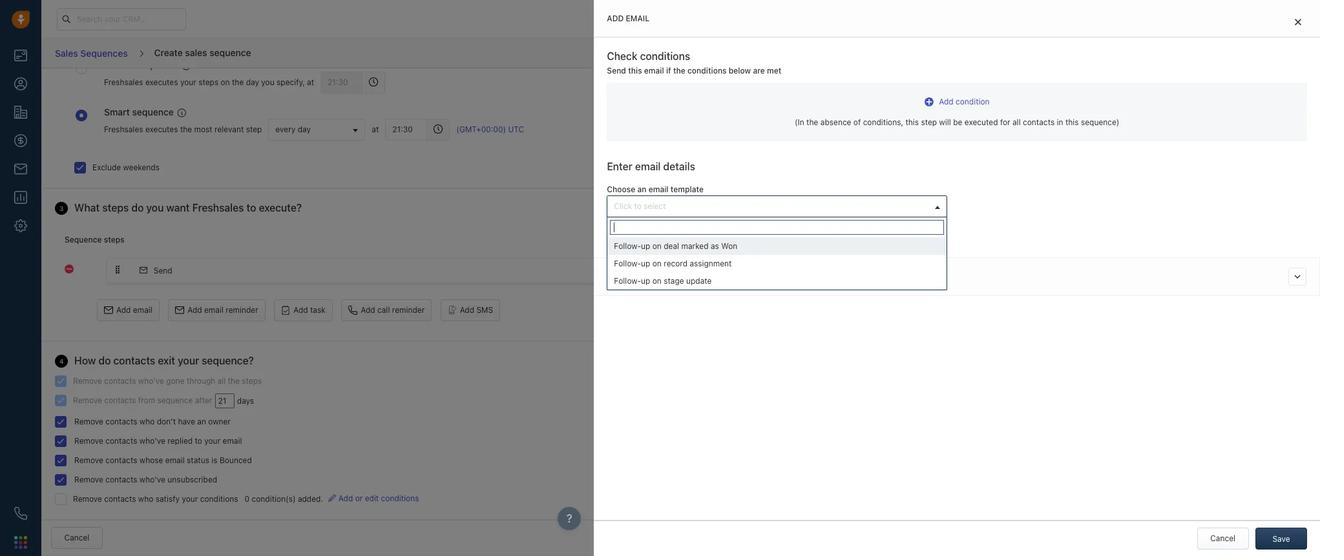 Task type: locate. For each thing, give the bounding box(es) containing it.
0 horizontal spatial be
[[953, 118, 962, 127]]

0 vertical spatial how
[[1014, 143, 1030, 153]]

who've for gone
[[138, 377, 164, 386]]

close image
[[1295, 18, 1301, 26]]

sequence steps
[[65, 235, 124, 245]]

executes down the classic sequence
[[145, 78, 178, 87]]

marked
[[681, 241, 709, 251]]

contacts up sms.
[[1244, 104, 1276, 114]]

contacts for remove contacts whose email status is bounced
[[106, 456, 137, 466]]

day inside button
[[298, 124, 311, 134]]

what right 3
[[74, 202, 100, 214]]

email down replied
[[165, 456, 185, 466]]

freshsales down smart
[[104, 125, 143, 134]]

at
[[307, 78, 314, 87], [372, 125, 379, 134]]

(in the absence of conditions, this step will be executed for all contacts in this sequence)
[[795, 118, 1119, 127]]

are inside check conditions send this email if the conditions below are met
[[753, 66, 765, 76]]

up up advanced
[[641, 259, 650, 269]]

1 vertical spatial template
[[669, 221, 701, 231]]

on left deal
[[652, 241, 662, 251]]

1 horizontal spatial create
[[621, 221, 646, 231]]

contacts up remove contacts from sequence after
[[104, 377, 136, 386]]

you left specify,
[[261, 78, 274, 87]]

remove contacts who've replied to your email
[[74, 437, 242, 446]]

to right click
[[634, 201, 642, 211]]

your
[[180, 78, 196, 87], [1014, 127, 1030, 136], [178, 355, 199, 367], [204, 437, 220, 446], [182, 495, 198, 505]]

sales inside a sales sequence is a series of steps you can set up to nurture contacts in the crm. a step can be an email, task, call reminder, email reminder, or sms. once your steps are lined up, the crm executes them automatically for you.
[[1021, 104, 1040, 114]]

create
[[154, 47, 183, 58], [621, 221, 646, 231]]

executes inside a sales sequence is a series of steps you can set up to nurture contacts in the crm. a step can be an email, task, call reminder, email reminder, or sms. once your steps are lined up, the crm executes them automatically for you.
[[1135, 127, 1168, 136]]

0
[[245, 495, 249, 505]]

1 vertical spatial freshsales
[[104, 125, 143, 134]]

0 condition(s) added.
[[245, 495, 323, 505]]

cancel inside dialog
[[1210, 534, 1235, 544]]

the right (in
[[806, 118, 818, 127]]

can left set
[[1166, 104, 1179, 114]]

0 horizontal spatial is
[[211, 456, 217, 466]]

follow- for follow-up on record assignment
[[614, 259, 641, 269]]

specify,
[[277, 78, 305, 87]]

add inside "button"
[[361, 305, 375, 315]]

an up up,
[[1088, 115, 1097, 125]]

follow-up on deal marked as won
[[614, 241, 737, 251]]

met
[[767, 66, 781, 76]]

email up sequence?
[[204, 305, 224, 315]]

1 horizontal spatial cancel
[[1210, 534, 1235, 544]]

0 vertical spatial a
[[1088, 104, 1092, 114]]

the left most
[[180, 125, 192, 134]]

of up task,
[[1119, 104, 1126, 114]]

1 horizontal spatial step
[[921, 118, 937, 127]]

remove for remove contacts whose email status is bounced
[[74, 456, 103, 466]]

1 vertical spatial day
[[298, 124, 311, 134]]

1 horizontal spatial this
[[905, 118, 919, 127]]

send
[[607, 66, 626, 76], [154, 266, 172, 276]]

to inside a sales sequence is a series of steps you can set up to nurture contacts in the crm. a step can be an email, task, call reminder, email reminder, or sms. once your steps are lined up, the crm executes them automatically for you.
[[1206, 104, 1213, 114]]

in left lined at the right of page
[[1057, 118, 1063, 127]]

0 vertical spatial who
[[139, 417, 155, 427]]

cancel right freshworks switcher icon
[[64, 534, 89, 543]]

for left crm.
[[1000, 118, 1010, 127]]

0 vertical spatial who've
[[138, 377, 164, 386]]

add email up check
[[607, 14, 649, 23]]

a
[[1088, 104, 1092, 114], [1079, 143, 1083, 153]]

contacts for remove contacts who don't have an owner
[[106, 417, 137, 427]]

add or edit conditions link
[[328, 494, 419, 504]]

in up sms.
[[1278, 104, 1285, 114]]

0 horizontal spatial or
[[355, 494, 363, 504]]

on for follow-up on stage update
[[652, 276, 662, 286]]

freshsales down classic
[[104, 78, 143, 87]]

1 reminder, from the left
[[1157, 115, 1192, 125]]

who've up from
[[138, 377, 164, 386]]

2 reminder from the left
[[392, 305, 425, 315]]

0 horizontal spatial add email
[[116, 305, 152, 315]]

who down remove contacts who've unsubscribed
[[138, 495, 153, 505]]

0 vertical spatial or
[[1252, 115, 1260, 125]]

contacts
[[1244, 104, 1276, 114], [1023, 118, 1055, 127], [113, 355, 155, 367], [104, 377, 136, 386], [104, 396, 136, 406], [106, 417, 137, 427], [106, 437, 137, 446], [106, 456, 137, 466], [106, 476, 137, 485], [104, 495, 136, 505]]

2 vertical spatial follow-
[[614, 276, 641, 286]]

day left specify,
[[246, 78, 259, 87]]

add condition link
[[924, 97, 990, 107]]

remove for remove contacts who've unsubscribed
[[74, 476, 103, 485]]

advanced email settings
[[608, 272, 721, 282]]

2 horizontal spatial you
[[1150, 104, 1163, 114]]

are left met
[[753, 66, 765, 76]]

1 vertical spatial how
[[74, 355, 96, 367]]

will
[[939, 118, 951, 127]]

reminder left add sms button
[[392, 305, 425, 315]]

0 horizontal spatial at
[[307, 78, 314, 87]]

who've
[[138, 377, 164, 386], [139, 437, 165, 446], [139, 476, 165, 485]]

owner
[[208, 417, 231, 427]]

reminder, down nurture
[[1215, 115, 1250, 125]]

1 horizontal spatial in
[[1278, 104, 1285, 114]]

email
[[655, 272, 678, 282]]

freshsales right want
[[192, 202, 244, 214]]

0 vertical spatial call
[[1143, 115, 1155, 125]]

for left you.
[[1242, 127, 1252, 136]]

1 vertical spatial all
[[218, 377, 226, 386]]

who for don't
[[139, 417, 155, 427]]

the
[[673, 66, 685, 76], [232, 78, 244, 87], [1287, 104, 1299, 114], [806, 118, 818, 127], [180, 125, 192, 134], [1102, 127, 1113, 136], [228, 377, 240, 386]]

4
[[59, 358, 64, 366]]

an right have
[[197, 417, 206, 427]]

2 vertical spatial an
[[197, 417, 206, 427]]

1 vertical spatial are
[[1039, 82, 1052, 93]]

edit
[[365, 494, 379, 504]]

contacts up remove contacts who satisfy your conditions
[[106, 476, 137, 485]]

create for create email template
[[621, 221, 646, 231]]

cancel
[[64, 534, 89, 543], [1210, 534, 1235, 544]]

what
[[1014, 82, 1036, 93], [74, 202, 100, 214]]

remove for remove contacts who satisfy your conditions
[[73, 495, 102, 505]]

contacts left the whose
[[106, 456, 137, 466]]

how for how do contacts exit your sequence?
[[74, 355, 96, 367]]

on up advanced email settings
[[652, 259, 662, 269]]

0 horizontal spatial cancel
[[64, 534, 89, 543]]

0 vertical spatial send
[[607, 66, 626, 76]]

relevant
[[215, 125, 244, 134]]

2 vertical spatial who've
[[139, 476, 165, 485]]

or left edit
[[355, 494, 363, 504]]

conditions up the if
[[640, 50, 690, 62]]

follow- for follow-up on deal marked as won
[[614, 241, 641, 251]]

choose an email template
[[607, 185, 704, 195]]

sales down up,
[[1085, 143, 1104, 153]]

2 horizontal spatial are
[[1054, 127, 1066, 136]]

cancel button left the save
[[1197, 529, 1249, 550]]

day
[[246, 78, 259, 87], [298, 124, 311, 134]]

1 vertical spatial a
[[1036, 115, 1041, 125]]

up for follow-up on deal marked as won
[[641, 241, 650, 251]]

create up <span class=" ">sales reps can use this for weekly check-ins with leads and to run renewal campaigns e.g. renewing a contract</span> "image"
[[154, 47, 183, 58]]

0 horizontal spatial an
[[197, 417, 206, 427]]

contacts down remove contacts who don't have an owner
[[106, 437, 137, 446]]

for
[[1000, 118, 1010, 127], [1242, 127, 1252, 136]]

0 vertical spatial all
[[1012, 118, 1021, 127]]

record
[[664, 259, 688, 269]]

step inside dialog
[[921, 118, 937, 127]]

sales
[[185, 47, 207, 58], [1055, 82, 1077, 93], [1021, 104, 1040, 114], [1085, 143, 1104, 153]]

0 vertical spatial can
[[1166, 104, 1179, 114]]

won
[[721, 241, 737, 251]]

dialog
[[594, 0, 1320, 557]]

all inside dialog
[[1012, 118, 1021, 127]]

1 vertical spatial create
[[621, 221, 646, 231]]

your right exit
[[178, 355, 199, 367]]

0 vertical spatial at
[[307, 78, 314, 87]]

1 vertical spatial you
[[1150, 104, 1163, 114]]

remove contacts who've unsubscribed
[[74, 476, 217, 485]]

follow- for follow-up on stage update
[[614, 276, 641, 286]]

phone image
[[14, 508, 27, 521]]

the inside check conditions send this email if the conditions below are met
[[673, 66, 685, 76]]

conditions
[[640, 50, 690, 62], [687, 66, 727, 76], [381, 494, 419, 504], [200, 495, 238, 505]]

reminder up sequence?
[[226, 305, 258, 315]]

send down check
[[607, 66, 626, 76]]

are
[[753, 66, 765, 76], [1039, 82, 1052, 93], [1054, 127, 1066, 136]]

list box containing follow-up on deal marked as won
[[608, 237, 947, 290]]

smart
[[104, 106, 130, 117]]

0 horizontal spatial for
[[1000, 118, 1010, 127]]

days
[[237, 397, 254, 406]]

be inside dialog
[[953, 118, 962, 127]]

to left nurture
[[1206, 104, 1213, 114]]

0 vertical spatial create
[[154, 47, 183, 58]]

0 vertical spatial in
[[1278, 104, 1285, 114]]

0 vertical spatial are
[[753, 66, 765, 76]]

template down details at right top
[[671, 185, 704, 195]]

what are sales sequences?
[[1014, 82, 1130, 93]]

1 horizontal spatial are
[[1039, 82, 1052, 93]]

an
[[1088, 115, 1097, 125], [637, 185, 646, 195], [197, 417, 206, 427]]

of right absence
[[853, 118, 861, 127]]

create down 'click to select'
[[621, 221, 646, 231]]

what for what steps do you want freshsales to execute?
[[74, 202, 100, 214]]

0 vertical spatial you
[[261, 78, 274, 87]]

an up 'click to select'
[[637, 185, 646, 195]]

a right crm.
[[1036, 115, 1041, 125]]

1 horizontal spatial a
[[1036, 115, 1041, 125]]

up
[[1194, 104, 1204, 114], [641, 241, 650, 251], [641, 259, 650, 269], [641, 276, 650, 286]]

None search field
[[610, 220, 944, 235]]

reminder, up "them"
[[1157, 115, 1192, 125]]

contacts for remove contacts from sequence after
[[104, 396, 136, 406]]

all
[[1012, 118, 1021, 127], [218, 377, 226, 386]]

reminder inside button
[[226, 305, 258, 315]]

1 horizontal spatial you
[[261, 78, 274, 87]]

1 horizontal spatial send
[[607, 66, 626, 76]]

email up how do contacts exit your sequence?
[[133, 305, 152, 315]]

who left don't
[[139, 417, 155, 427]]

1 vertical spatial is
[[211, 456, 217, 466]]

contacts left exit
[[113, 355, 155, 367]]

1 horizontal spatial or
[[1252, 115, 1260, 125]]

1 vertical spatial at
[[372, 125, 379, 134]]

sequences?
[[1079, 82, 1130, 93]]

sequence)
[[1081, 118, 1119, 127]]

1 vertical spatial add email
[[116, 305, 152, 315]]

how right 4
[[74, 355, 96, 367]]

add condition
[[939, 97, 990, 107]]

1 horizontal spatial what
[[1014, 82, 1036, 93]]

the right the if
[[673, 66, 685, 76]]

at right every day button
[[372, 125, 379, 134]]

classic
[[104, 59, 135, 70]]

reminder for add email reminder
[[226, 305, 258, 315]]

2 vertical spatial freshsales
[[192, 202, 244, 214]]

task
[[310, 305, 326, 315]]

2 follow- from the top
[[614, 259, 641, 269]]

your inside a sales sequence is a series of steps you can set up to nurture contacts in the crm. a step can be an email, task, call reminder, email reminder, or sms. once your steps are lined up, the crm executes them automatically for you.
[[1014, 127, 1030, 136]]

satisfy
[[155, 495, 180, 505]]

0 vertical spatial follow-
[[614, 241, 641, 251]]

list box
[[608, 237, 947, 290]]

remove
[[73, 377, 102, 386], [73, 396, 102, 406], [74, 417, 103, 427], [74, 437, 103, 446], [74, 456, 103, 466], [74, 476, 103, 485], [73, 495, 102, 505]]

None text field
[[215, 394, 235, 409]]

email,
[[1099, 115, 1121, 125]]

conditions left 0
[[200, 495, 238, 505]]

or
[[1252, 115, 1260, 125], [355, 494, 363, 504]]

2 vertical spatial you
[[146, 202, 164, 214]]

step right relevant
[[246, 125, 262, 134]]

freshworks switcher image
[[14, 537, 27, 550]]

0 horizontal spatial do
[[98, 355, 111, 367]]

1 horizontal spatial reminder,
[[1215, 115, 1250, 125]]

1 vertical spatial what
[[74, 202, 100, 214]]

0 horizontal spatial call
[[377, 305, 390, 315]]

conditions left below
[[687, 66, 727, 76]]

up inside a sales sequence is a series of steps you can set up to nurture contacts in the crm. a step can be an email, task, call reminder, email reminder, or sms. once your steps are lined up, the crm executes them automatically for you.
[[1194, 104, 1204, 114]]

contacts for remove contacts who satisfy your conditions
[[104, 495, 136, 505]]

assignment
[[690, 259, 732, 269]]

be
[[1077, 115, 1086, 125], [953, 118, 962, 127]]

1 vertical spatial do
[[98, 355, 111, 367]]

add sms
[[460, 305, 493, 315]]

1 vertical spatial or
[[355, 494, 363, 504]]

this down check
[[628, 66, 642, 76]]

every
[[275, 124, 296, 134]]

0 horizontal spatial you
[[146, 202, 164, 214]]

0 vertical spatial what
[[1014, 82, 1036, 93]]

contacts down remove contacts from sequence after
[[106, 417, 137, 427]]

add email up how do contacts exit your sequence?
[[116, 305, 152, 315]]

executes down the <span class=" ">sales reps can use this for prospecting and account-based selling e.g. following up with event attendees</span> image at the top of the page
[[145, 125, 178, 134]]

1 horizontal spatial day
[[298, 124, 311, 134]]

are up 'configure'
[[1054, 127, 1066, 136]]

1 follow- from the top
[[614, 241, 641, 251]]

what up crm.
[[1014, 82, 1036, 93]]

are inside a sales sequence is a series of steps you can set up to nurture contacts in the crm. a step can be an email, task, call reminder, email reminder, or sms. once your steps are lined up, the crm executes them automatically for you.
[[1054, 127, 1066, 136]]

crm
[[1116, 127, 1133, 136]]

template up marked
[[669, 221, 701, 231]]

conditions right edit
[[381, 494, 419, 504]]

up left email
[[641, 276, 650, 286]]

2 horizontal spatial an
[[1088, 115, 1097, 125]]

freshsales for classic
[[104, 78, 143, 87]]

1 vertical spatial who've
[[139, 437, 165, 446]]

0 horizontal spatial day
[[246, 78, 259, 87]]

sequence left <span class=" ">sales reps can use this for weekly check-ins with leads and to run renewal campaigns e.g. renewing a contract</span> "image"
[[137, 59, 179, 70]]

1 reminder from the left
[[226, 305, 258, 315]]

add call reminder button
[[341, 300, 432, 322]]

1 horizontal spatial for
[[1242, 127, 1252, 136]]

to
[[1206, 104, 1213, 114], [1032, 143, 1040, 153], [634, 201, 642, 211], [246, 202, 256, 214], [195, 437, 202, 446]]

0 horizontal spatial what
[[74, 202, 100, 214]]

add
[[607, 14, 624, 23], [939, 97, 953, 107], [116, 305, 131, 315], [187, 305, 202, 315], [293, 305, 308, 315], [361, 305, 375, 315], [460, 305, 474, 315], [338, 494, 353, 504]]

set
[[1181, 104, 1192, 114]]

on left stage
[[652, 276, 662, 286]]

step left will
[[921, 118, 937, 127]]

up for follow-up on record assignment
[[641, 259, 650, 269]]

1 horizontal spatial can
[[1166, 104, 1179, 114]]

1 horizontal spatial a
[[1088, 104, 1092, 114]]

1 horizontal spatial is
[[1080, 104, 1086, 114]]

step right crm.
[[1043, 115, 1059, 125]]

day right every
[[298, 124, 311, 134]]

0 horizontal spatial step
[[246, 125, 262, 134]]

0 vertical spatial add email
[[607, 14, 649, 23]]

do left want
[[131, 202, 144, 214]]

email inside a sales sequence is a series of steps you can set up to nurture contacts in the crm. a step can be an email, task, call reminder, email reminder, or sms. once your steps are lined up, the crm executes them automatically for you.
[[1194, 115, 1213, 125]]

add email inside button
[[116, 305, 152, 315]]

remove for remove contacts who've gone through all the steps
[[73, 377, 102, 386]]

0 horizontal spatial how
[[74, 355, 96, 367]]

a up crm.
[[1014, 104, 1019, 114]]

3 follow- from the top
[[614, 276, 641, 286]]

0 horizontal spatial all
[[218, 377, 226, 386]]

0 horizontal spatial reminder,
[[1157, 115, 1192, 125]]

1 vertical spatial who
[[138, 495, 153, 505]]

for inside dialog
[[1000, 118, 1010, 127]]

1 horizontal spatial reminder
[[392, 305, 425, 315]]

0 horizontal spatial create
[[154, 47, 183, 58]]

what for what are sales sequences?
[[1014, 82, 1036, 93]]

of
[[1119, 104, 1126, 114], [853, 118, 861, 127]]

be right will
[[953, 118, 962, 127]]

call
[[1143, 115, 1155, 125], [377, 305, 390, 315]]

is
[[1080, 104, 1086, 114], [211, 456, 217, 466]]

remove for remove contacts who've replied to your email
[[74, 437, 103, 446]]

how for how to configure a sales sequence
[[1014, 143, 1030, 153]]

0 horizontal spatial can
[[1061, 115, 1074, 125]]

0 horizontal spatial are
[[753, 66, 765, 76]]

you left want
[[146, 202, 164, 214]]

0 vertical spatial of
[[1119, 104, 1126, 114]]

remove contacts whose email status is bounced
[[74, 456, 252, 466]]

2 vertical spatial are
[[1054, 127, 1066, 136]]

1 vertical spatial in
[[1057, 118, 1063, 127]]

do
[[131, 202, 144, 214], [98, 355, 111, 367]]

1 horizontal spatial how
[[1014, 143, 1030, 153]]

0 horizontal spatial of
[[853, 118, 861, 127]]

sales sequences
[[55, 48, 128, 59]]

2 horizontal spatial step
[[1043, 115, 1059, 125]]

0 vertical spatial freshsales
[[104, 78, 143, 87]]

up for follow-up on stage update
[[641, 276, 650, 286]]

sequence down what are sales sequences?
[[1042, 104, 1078, 114]]

reminder inside "button"
[[392, 305, 425, 315]]

contacts for remove contacts who've unsubscribed
[[106, 476, 137, 485]]

or inside a sales sequence is a series of steps you can set up to nurture contacts in the crm. a step can be an email, task, call reminder, email reminder, or sms. once your steps are lined up, the crm executes them automatically for you.
[[1252, 115, 1260, 125]]

advanced
[[608, 272, 651, 282]]

1 horizontal spatial of
[[1119, 104, 1126, 114]]

template
[[671, 185, 704, 195], [669, 221, 701, 231]]

be up lined at the right of page
[[1077, 115, 1086, 125]]

1 vertical spatial an
[[637, 185, 646, 195]]

0 vertical spatial is
[[1080, 104, 1086, 114]]

contacts up 'configure'
[[1023, 118, 1055, 127]]

sales up crm.
[[1021, 104, 1040, 114]]



Task type: vqa. For each thing, say whether or not it's contained in the screenshot.
Accounts Widgetz.Io (Sample)
no



Task type: describe. For each thing, give the bounding box(es) containing it.
3
[[59, 205, 64, 212]]

lined
[[1068, 127, 1086, 136]]

add email button
[[97, 300, 159, 322]]

email up bounced
[[223, 437, 242, 446]]

email inside button
[[133, 305, 152, 315]]

as
[[711, 241, 719, 251]]

executes for smart sequence
[[145, 125, 178, 134]]

steps down crm.
[[1032, 127, 1052, 136]]

condition
[[956, 97, 990, 107]]

crm.
[[1014, 115, 1034, 125]]

status
[[187, 456, 209, 466]]

(in
[[795, 118, 804, 127]]

0 vertical spatial do
[[131, 202, 144, 214]]

email inside button
[[204, 305, 224, 315]]

to right replied
[[195, 437, 202, 446]]

click to select
[[614, 201, 666, 211]]

on down create sales sequence
[[221, 78, 230, 87]]

who for satisfy
[[138, 495, 153, 505]]

check conditions send this email if the conditions below are met
[[607, 50, 781, 76]]

remove for remove contacts from sequence after
[[73, 396, 102, 406]]

follow-up on record assignment
[[614, 259, 732, 269]]

is inside a sales sequence is a series of steps you can set up to nurture contacts in the crm. a step can be an email, task, call reminder, email reminder, or sms. once your steps are lined up, the crm executes them automatically for you.
[[1080, 104, 1086, 114]]

email up select
[[649, 185, 668, 195]]

remove contacts who satisfy your conditions
[[73, 495, 238, 505]]

what steps do you want freshsales to execute?
[[74, 202, 302, 214]]

1 vertical spatial of
[[853, 118, 861, 127]]

the up once
[[1287, 104, 1299, 114]]

executes for classic sequence
[[145, 78, 178, 87]]

of inside a sales sequence is a series of steps you can set up to nurture contacts in the crm. a step can be an email, task, call reminder, email reminder, or sms. once your steps are lined up, the crm executes them automatically for you.
[[1119, 104, 1126, 114]]

sequence?
[[202, 355, 254, 367]]

sequence
[[65, 235, 102, 245]]

1 vertical spatial send
[[154, 266, 172, 276]]

<span class=" ">sales reps can use this for weekly check-ins with leads and to run renewal campaigns e.g. renewing a contract</span> image
[[182, 61, 191, 70]]

contacts inside a sales sequence is a series of steps you can set up to nurture contacts in the crm. a step can be an email, task, call reminder, email reminder, or sms. once your steps are lined up, the crm executes them automatically for you.
[[1244, 104, 1276, 114]]

sales up <span class=" ">sales reps can use this for weekly check-ins with leads and to run renewal campaigns e.g. renewing a contract</span> "image"
[[185, 47, 207, 58]]

sequence up freshsales executes your steps on the day you specify, at
[[209, 47, 251, 58]]

in inside dialog
[[1057, 118, 1063, 127]]

1 horizontal spatial at
[[372, 125, 379, 134]]

sales sequences link
[[54, 43, 128, 63]]

this inside check conditions send this email if the conditions below are met
[[628, 66, 642, 76]]

steps right sequence
[[104, 235, 124, 245]]

email down select
[[648, 221, 667, 231]]

add call reminder
[[361, 305, 425, 315]]

sequences
[[80, 48, 128, 59]]

exit
[[158, 355, 175, 367]]

to left execute?
[[246, 202, 256, 214]]

exclude
[[92, 163, 121, 172]]

through
[[187, 377, 215, 386]]

1 horizontal spatial add email
[[607, 14, 649, 23]]

follow-up on deal marked as won option
[[608, 237, 947, 255]]

enter email details
[[607, 161, 695, 173]]

the down email,
[[1102, 127, 1113, 136]]

click
[[614, 201, 632, 211]]

add inside button
[[116, 305, 131, 315]]

step inside a sales sequence is a series of steps you can set up to nurture contacts in the crm. a step can be an email, task, call reminder, email reminder, or sms. once your steps are lined up, the crm executes them automatically for you.
[[1043, 115, 1059, 125]]

deal
[[664, 241, 679, 251]]

steps up sequence steps
[[102, 202, 129, 214]]

sequence left the <span class=" ">sales reps can use this for prospecting and account-based selling e.g. following up with event attendees</span> image at the top of the page
[[132, 106, 174, 117]]

freshsales executes the most relevant step
[[104, 125, 262, 134]]

cancel for 'cancel' button to the right
[[1210, 534, 1235, 544]]

2 reminder, from the left
[[1215, 115, 1250, 125]]

an inside a sales sequence is a series of steps you can set up to nurture contacts in the crm. a step can be an email, task, call reminder, email reminder, or sms. once your steps are lined up, the crm executes them automatically for you.
[[1088, 115, 1097, 125]]

check
[[607, 50, 637, 62]]

create sales sequence
[[154, 47, 251, 58]]

up,
[[1088, 127, 1099, 136]]

don't
[[157, 417, 176, 427]]

replied
[[168, 437, 193, 446]]

follow-up on record assignment option
[[608, 255, 947, 272]]

1 vertical spatial can
[[1061, 115, 1074, 125]]

stage
[[664, 276, 684, 286]]

create for create sales sequence
[[154, 47, 183, 58]]

2 horizontal spatial this
[[1065, 118, 1079, 127]]

call inside a sales sequence is a series of steps you can set up to nurture contacts in the crm. a step can be an email, task, call reminder, email reminder, or sms. once your steps are lined up, the crm executes them automatically for you.
[[1143, 115, 1155, 125]]

freshsales for smart
[[104, 125, 143, 134]]

create email template
[[621, 221, 701, 231]]

once
[[1283, 115, 1302, 125]]

sms
[[476, 305, 493, 315]]

in inside a sales sequence is a series of steps you can set up to nurture contacts in the crm. a step can be an email, task, call reminder, email reminder, or sms. once your steps are lined up, the crm executes them automatically for you.
[[1278, 104, 1285, 114]]

a sales sequence is a series of steps you can set up to nurture contacts in the crm. a step can be an email, task, call reminder, email reminder, or sms. once your steps are lined up, the crm executes them automatically for you.
[[1014, 104, 1302, 136]]

save button
[[1255, 529, 1307, 550]]

<span class=" ">sales reps can use this for prospecting and account-based selling e.g. following up with event attendees</span> image
[[177, 108, 186, 117]]

sms.
[[1262, 115, 1281, 125]]

1 horizontal spatial cancel button
[[1197, 529, 1249, 550]]

gone
[[166, 377, 185, 386]]

send inside check conditions send this email if the conditions below are met
[[607, 66, 626, 76]]

settings
[[682, 272, 721, 282]]

create email template link
[[607, 221, 701, 231]]

utc
[[508, 125, 524, 134]]

remove contacts from sequence after
[[73, 396, 212, 406]]

who've for replied
[[139, 437, 165, 446]]

after
[[195, 396, 212, 406]]

steps up task,
[[1128, 104, 1148, 114]]

added.
[[298, 495, 323, 505]]

the down sequence?
[[228, 377, 240, 386]]

contacts inside dialog
[[1023, 118, 1055, 127]]

below
[[729, 66, 751, 76]]

sequence down crm
[[1106, 143, 1142, 153]]

you inside a sales sequence is a series of steps you can set up to nurture contacts in the crm. a step can be an email, task, call reminder, email reminder, or sms. once your steps are lined up, the crm executes them automatically for you.
[[1150, 104, 1163, 114]]

select
[[644, 201, 666, 211]]

email up choose an email template
[[635, 161, 661, 173]]

0 horizontal spatial a
[[1014, 104, 1019, 114]]

how to configure a sales sequence link
[[1014, 143, 1142, 153]]

them
[[1170, 127, 1189, 136]]

how to configure a sales sequence
[[1014, 143, 1142, 153]]

email inside check conditions send this email if the conditions below are met
[[644, 66, 664, 76]]

add sms button
[[440, 300, 500, 322]]

remove for remove contacts who don't have an owner
[[74, 417, 103, 427]]

enter
[[607, 161, 632, 173]]

sequence inside a sales sequence is a series of steps you can set up to nurture contacts in the crm. a step can be an email, task, call reminder, email reminder, or sms. once your steps are lined up, the crm executes them automatically for you.
[[1042, 104, 1078, 114]]

bounced
[[220, 456, 252, 466]]

every day
[[275, 124, 311, 134]]

save
[[1272, 535, 1290, 545]]

click to select button
[[607, 195, 947, 217]]

most
[[194, 125, 212, 134]]

whose
[[139, 456, 163, 466]]

execute?
[[259, 202, 302, 214]]

nurture
[[1215, 104, 1242, 114]]

task,
[[1123, 115, 1140, 125]]

dialog containing check conditions
[[594, 0, 1320, 557]]

steps up days
[[242, 377, 262, 386]]

sales
[[55, 48, 78, 59]]

Search your CRM... text field
[[57, 8, 186, 30]]

sales left the sequences?
[[1055, 82, 1077, 93]]

freshsales executes your steps on the day you specify, at
[[104, 78, 314, 87]]

0 vertical spatial template
[[671, 185, 704, 195]]

on for follow-up on deal marked as won
[[652, 241, 662, 251]]

contacts for remove contacts who've gone through all the steps
[[104, 377, 136, 386]]

(gmt+00:00) utc
[[456, 125, 524, 134]]

the down create sales sequence
[[232, 78, 244, 87]]

every day button
[[268, 119, 365, 141]]

0 horizontal spatial cancel button
[[51, 528, 103, 550]]

follow-up on stage update
[[614, 276, 712, 286]]

have
[[178, 417, 195, 427]]

add email reminder button
[[168, 300, 265, 322]]

how do contacts exit your sequence?
[[74, 355, 254, 367]]

who've for unsubscribed
[[139, 476, 165, 485]]

to inside dropdown button
[[634, 201, 642, 211]]

your down <span class=" ">sales reps can use this for weekly check-ins with leads and to run renewal campaigns e.g. renewing a contract</span> "image"
[[180, 78, 196, 87]]

your down owner
[[204, 437, 220, 446]]

smart sequence
[[104, 106, 174, 117]]

an inside dialog
[[637, 185, 646, 195]]

condition(s)
[[252, 495, 296, 505]]

call inside "button"
[[377, 305, 390, 315]]

sequence down gone
[[157, 396, 193, 406]]

a inside a sales sequence is a series of steps you can set up to nurture contacts in the crm. a step can be an email, task, call reminder, email reminder, or sms. once your steps are lined up, the crm executes them automatically for you.
[[1088, 104, 1092, 114]]

for inside a sales sequence is a series of steps you can set up to nurture contacts in the crm. a step can be an email, task, call reminder, email reminder, or sms. once your steps are lined up, the crm executes them automatically for you.
[[1242, 127, 1252, 136]]

0 vertical spatial day
[[246, 78, 259, 87]]

steps down create sales sequence
[[198, 78, 219, 87]]

reminder for add call reminder
[[392, 305, 425, 315]]

weekends
[[123, 163, 160, 172]]

details
[[663, 161, 695, 173]]

contacts for remove contacts who've replied to your email
[[106, 437, 137, 446]]

add task button
[[274, 300, 333, 322]]

email up check
[[626, 14, 649, 23]]

follow-up on stage update option
[[608, 272, 947, 290]]

add email reminder
[[187, 305, 258, 315]]

on for follow-up on record assignment
[[652, 259, 662, 269]]

cancel for the leftmost 'cancel' button
[[64, 534, 89, 543]]

if
[[666, 66, 671, 76]]

add or edit conditions
[[338, 494, 419, 504]]

to left 'configure'
[[1032, 143, 1040, 153]]

from
[[138, 396, 155, 406]]

your down unsubscribed
[[182, 495, 198, 505]]

update
[[686, 276, 712, 286]]

be inside a sales sequence is a series of steps you can set up to nurture contacts in the crm. a step can be an email, task, call reminder, email reminder, or sms. once your steps are lined up, the crm executes them automatically for you.
[[1077, 115, 1086, 125]]

remove contacts who don't have an owner
[[74, 417, 231, 427]]

choose
[[607, 185, 635, 195]]

phone element
[[8, 501, 34, 527]]

1 vertical spatial a
[[1079, 143, 1083, 153]]



